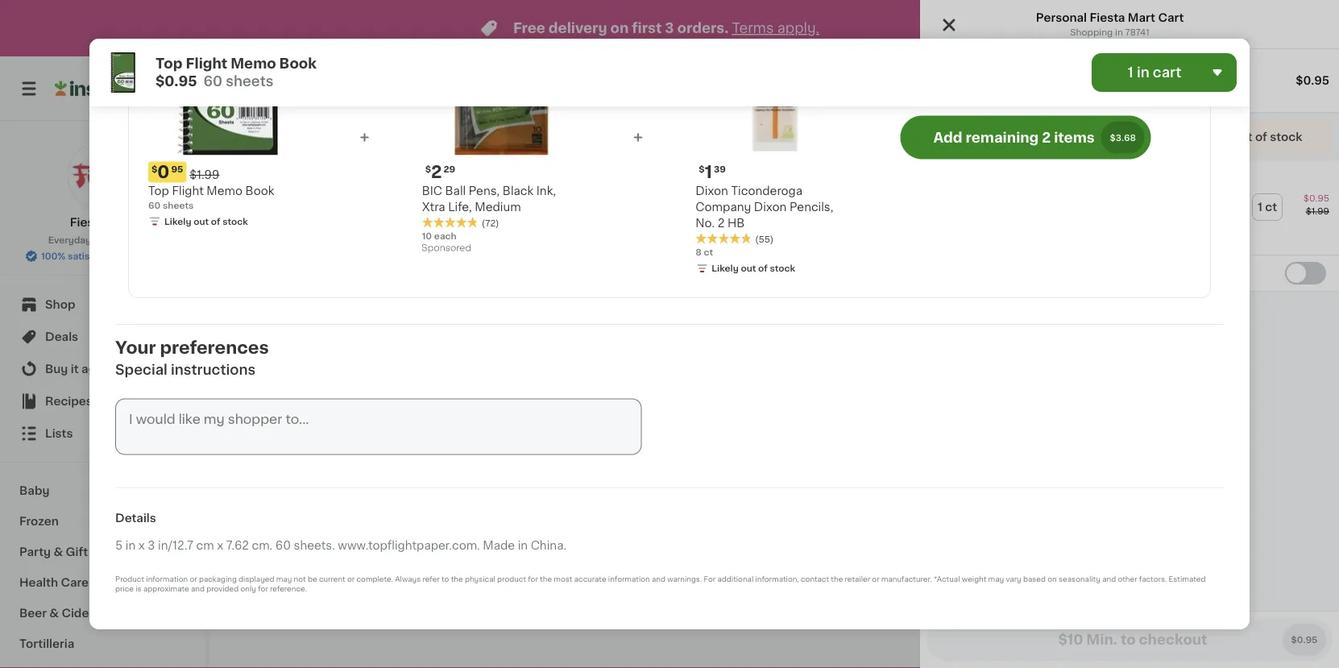 Task type: describe. For each thing, give the bounding box(es) containing it.
100% inside button
[[41, 252, 66, 261]]

reference.
[[270, 586, 307, 593]]

personal
[[1036, 12, 1087, 23]]

gift
[[66, 546, 88, 558]]

out down top flight memo book 60 sheets
[[194, 217, 209, 226]]

0 horizontal spatial for
[[258, 586, 268, 593]]

fiesta mart link
[[67, 140, 138, 230]]

special
[[115, 363, 167, 377]]

warnings.
[[667, 576, 702, 583]]

buy
[[45, 363, 68, 375]]

0 horizontal spatial mart
[[108, 217, 136, 228]]

medium
[[475, 201, 521, 212]]

top flight memo book $0.95 60 sheets
[[156, 57, 317, 88]]

(55)
[[755, 235, 774, 244]]

1 in cart field
[[1092, 53, 1237, 92]]

$ inside '$ 1 39'
[[699, 164, 705, 173]]

delivery by 12:30-1:00pm
[[1076, 83, 1235, 94]]

other
[[1118, 576, 1138, 583]]

price
[[115, 586, 134, 593]]

memo for 60
[[231, 57, 276, 71]]

are
[[1179, 131, 1197, 143]]

1 or from the left
[[190, 576, 197, 583]]

100% satisfaction guarantee button
[[25, 247, 180, 263]]

likely
[[1200, 131, 1231, 143]]

2 vertical spatial 60
[[275, 540, 291, 551]]

product information or packaging displayed may not be current or complete. always refer to the physical product for the most accurate information and warnings. for additional information, contact the retailer or manufacturer. *actual weight may vary based on seasonality and other factors. estimated price is approximate and provided only for reference.
[[115, 576, 1206, 593]]

100% satisfaction guarantee
[[41, 252, 171, 261]]

78741
[[1125, 28, 1150, 37]]

estimated
[[1169, 576, 1206, 583]]

0 horizontal spatial items
[[1054, 130, 1095, 144]]

likely inside product group
[[258, 485, 285, 494]]

stock down top flight memo book 60 sheets
[[223, 217, 248, 226]]

8 ct
[[696, 248, 713, 257]]

shop link
[[10, 288, 196, 321]]

replacement
[[1005, 131, 1079, 143]]

accurate
[[574, 576, 606, 583]]

1 vertical spatial dixon
[[754, 201, 787, 212]]

retailer
[[845, 576, 870, 583]]

based
[[1023, 576, 1046, 583]]

again
[[81, 363, 113, 375]]

most
[[554, 576, 573, 583]]

preferences
[[160, 339, 269, 356]]

ball
[[445, 185, 466, 196]]

be
[[308, 576, 317, 583]]

12:30- for delivery by 12:30-1:00pm
[[1150, 83, 1188, 94]]

39
[[714, 164, 726, 173]]

baby link
[[10, 475, 196, 506]]

book for top flight memo book
[[339, 453, 368, 464]]

$1.99 inside the $0.95 $1.99
[[1306, 207, 1330, 216]]

pencils,
[[790, 201, 834, 212]]

physical
[[465, 576, 495, 583]]

orders.
[[677, 21, 729, 35]]

book for top flight memo book $0.95 60 sheets
[[279, 57, 317, 71]]

bic
[[422, 185, 442, 196]]

party & gift supplies link
[[10, 537, 196, 567]]

health care link
[[10, 567, 196, 598]]

party & gift supplies
[[19, 546, 141, 558]]

dixon ticonderoga company dixon pencils, no. 2 hb
[[696, 185, 834, 229]]

delivery for delivery by 12:30-1:00pm
[[1076, 83, 1128, 94]]

$0.95 for $0.95
[[1296, 75, 1330, 86]]

$ 0 95 for the top $0.95 original price: $1.99 element
[[152, 164, 183, 181]]

recipes
[[45, 396, 92, 407]]

sheets inside top flight memo book $0.95 60 sheets
[[226, 75, 274, 88]]

lists link
[[10, 417, 196, 450]]

flight inside product group
[[266, 453, 297, 464]]

of down (55)
[[758, 264, 768, 273]]

1 button
[[1254, 69, 1320, 108]]

1 the from the left
[[451, 576, 463, 583]]

remove top flight memo book image
[[262, 292, 281, 311]]

free
[[513, 21, 545, 35]]

china.
[[531, 540, 567, 551]]

information,
[[756, 576, 799, 583]]

book for top flight memo book 60 sheets
[[245, 185, 274, 196]]

0 horizontal spatial $1.99
[[190, 169, 220, 180]]

10
[[422, 232, 432, 241]]

3 or from the left
[[872, 576, 880, 583]]

0 horizontal spatial ct
[[315, 296, 327, 307]]

special instructions
[[115, 363, 256, 377]]

ticonderoga
[[731, 185, 803, 196]]

it
[[71, 363, 79, 375]]

0 horizontal spatial likely out of stock
[[164, 217, 248, 226]]

stock down 1 button
[[1270, 131, 1303, 143]]

guarantee inside 100% satisfaction guarantee button
[[124, 252, 171, 261]]

manufacturer.
[[881, 576, 932, 583]]

1 horizontal spatial supplies
[[333, 141, 440, 164]]

baby
[[19, 485, 49, 496]]

1 horizontal spatial and
[[652, 576, 666, 583]]

always
[[395, 576, 421, 583]]

2 horizontal spatial likely out of stock
[[712, 264, 795, 273]]

hb
[[728, 217, 745, 229]]

$ inside '$ 2 29'
[[425, 164, 431, 173]]

on inside product information or packaging displayed may not be current or complete. always refer to the physical product for the most accurate information and warnings. for additional information, contact the retailer or manufacturer. *actual weight may vary based on seasonality and other factors. estimated price is approximate and provided only for reference.
[[1048, 576, 1057, 583]]

fiesta mart
[[70, 217, 136, 228]]

1 vertical spatial $0.95 original price: $1.99 element
[[242, 430, 383, 451]]

$ up top flight memo book
[[245, 432, 251, 441]]

deals
[[45, 331, 78, 342]]

sheets.
[[294, 540, 335, 551]]

is
[[136, 586, 142, 593]]

satisfaction inside "delivery by 12:30-1:00pm 100% satisfaction guarantee"
[[1026, 91, 1080, 100]]

0 vertical spatial $0.95 original price: $1.99 element
[[148, 162, 307, 183]]

recipes link
[[10, 385, 196, 417]]

for
[[704, 576, 716, 583]]

complete.
[[357, 576, 393, 583]]

2 the from the left
[[540, 576, 552, 583]]

stock down (55)
[[770, 264, 795, 273]]

2 horizontal spatial 2
[[1042, 130, 1051, 144]]

top inside product group
[[242, 453, 263, 464]]

current
[[319, 576, 345, 583]]

0 horizontal spatial supplies
[[91, 546, 141, 558]]

everyday
[[48, 236, 91, 245]]

memo for sheets
[[207, 185, 243, 196]]

out down (55)
[[741, 264, 756, 273]]

cart
[[1153, 66, 1182, 79]]

2 inside dixon ticonderoga company dixon pencils, no. 2 hb
[[718, 217, 725, 229]]

1 vertical spatial 3
[[148, 540, 155, 551]]

each
[[434, 232, 457, 241]]

to
[[442, 576, 449, 583]]

top for 60
[[148, 185, 169, 196]]

100% satisfaction guarantee link
[[999, 89, 1129, 102]]

prices
[[119, 236, 148, 245]]

approximate
[[143, 586, 189, 593]]

lists
[[45, 428, 73, 439]]

of right likely
[[1255, 131, 1268, 143]]

of down top flight memo book 60 sheets
[[211, 217, 220, 226]]

1 vertical spatial for
[[528, 576, 538, 583]]

1 inside product group
[[1258, 201, 1263, 213]]

7.62
[[226, 540, 249, 551]]

xtra
[[422, 201, 445, 212]]

www.topflightpaper.com.
[[338, 540, 480, 551]]

1 vertical spatial ct
[[704, 248, 713, 257]]

95 for $0.95 original price: $1.99 element to the bottom
[[265, 432, 277, 441]]

3 the from the left
[[831, 576, 843, 583]]

additional
[[718, 576, 754, 583]]

12:30- for delivery by 12:30-1:00pm 100% satisfaction guarantee
[[1052, 78, 1080, 87]]

delivery by 12:30-1:00pm link
[[1051, 79, 1235, 98]]

60 inside top flight memo book $0.95 60 sheets
[[203, 75, 222, 88]]

first
[[632, 21, 662, 35]]



Task type: vqa. For each thing, say whether or not it's contained in the screenshot.
Free delivery on first 3 orders. Terms apply.
yes



Task type: locate. For each thing, give the bounding box(es) containing it.
free delivery on first 3 orders. terms apply.
[[513, 21, 820, 35]]

guarantee down prices
[[124, 252, 171, 261]]

likely down top flight memo book 60 sheets
[[164, 217, 191, 226]]

0 horizontal spatial by
[[1038, 78, 1050, 87]]

delivery inside "delivery by 12:30-1:00pm 100% satisfaction guarantee"
[[998, 78, 1036, 87]]

& for beer
[[49, 608, 59, 619]]

the left most in the bottom of the page
[[540, 576, 552, 583]]

by for delivery by 12:30-1:00pm
[[1131, 83, 1147, 94]]

2 information from the left
[[608, 576, 650, 583]]

★★★★★
[[422, 217, 478, 228], [422, 217, 478, 228], [696, 233, 752, 244], [696, 233, 752, 244]]

0 for $0.95 original price: $1.99 element to the bottom
[[251, 432, 263, 449]]

sponsored badge image
[[422, 244, 471, 253]]

1 vertical spatial on
[[1048, 576, 1057, 583]]

product group
[[920, 161, 1339, 255]]

x right cm
[[217, 540, 223, 551]]

& left gift
[[54, 546, 63, 558]]

0 horizontal spatial 1 ct
[[308, 296, 327, 307]]

sheets inside top flight memo book 60 sheets
[[163, 201, 194, 210]]

tortilleria
[[19, 638, 74, 650]]

$0.95 $1.99
[[1304, 194, 1330, 216]]

0 horizontal spatial delivery
[[998, 78, 1036, 87]]

for
[[1082, 131, 1098, 143], [528, 576, 538, 583], [258, 586, 268, 593]]

12:30- inside "delivery by 12:30-1:00pm 100% satisfaction guarantee"
[[1052, 78, 1080, 87]]

2 vertical spatial flight
[[266, 453, 297, 464]]

0 horizontal spatial on
[[611, 21, 629, 35]]

2 vertical spatial top
[[242, 453, 263, 464]]

0 vertical spatial 3
[[665, 21, 674, 35]]

on inside limited time offer region
[[611, 21, 629, 35]]

ct left the $0.95 $1.99
[[1265, 201, 1277, 213]]

1 vertical spatial supplies
[[91, 546, 141, 558]]

cart
[[1158, 12, 1184, 23]]

by
[[1038, 78, 1050, 87], [1131, 83, 1147, 94]]

health
[[19, 577, 58, 588]]

0 vertical spatial likely
[[164, 217, 191, 226]]

guarantee inside "delivery by 12:30-1:00pm 100% satisfaction guarantee"
[[1082, 91, 1129, 100]]

$ 0 95 for $0.95 original price: $1.99 element to the bottom
[[245, 432, 277, 449]]

flight for sheets
[[172, 185, 204, 196]]

on right based
[[1048, 576, 1057, 583]]

product group containing 0
[[242, 282, 383, 499]]

1 horizontal spatial 100%
[[999, 91, 1024, 100]]

and left other
[[1103, 576, 1116, 583]]

may
[[276, 576, 292, 583], [988, 576, 1004, 583]]

company
[[696, 201, 751, 212]]

in right 5
[[126, 540, 136, 551]]

1 horizontal spatial may
[[988, 576, 1004, 583]]

5
[[115, 540, 123, 551]]

12:30- down cart
[[1150, 83, 1188, 94]]

top
[[156, 57, 183, 71], [148, 185, 169, 196], [242, 453, 263, 464]]

or
[[190, 576, 197, 583], [347, 576, 355, 583], [872, 576, 880, 583]]

add
[[933, 130, 963, 144]]

or right the retailer
[[872, 576, 880, 583]]

0 vertical spatial for
[[1082, 131, 1098, 143]]

beer & cider link
[[10, 598, 196, 629]]

for down displayed
[[258, 586, 268, 593]]

12:30- up the 100% satisfaction guarantee link
[[1052, 78, 1080, 87]]

0 vertical spatial $1.99
[[190, 169, 220, 180]]

in inside "personal fiesta mart cart shopping in 78741"
[[1115, 28, 1123, 37]]

your preferences
[[115, 339, 269, 356]]

only
[[241, 586, 256, 593]]

weight
[[962, 576, 987, 583]]

factors.
[[1139, 576, 1167, 583]]

1 information from the left
[[146, 576, 188, 583]]

0 horizontal spatial 2
[[431, 164, 442, 181]]

delivery for delivery by 12:30-1:00pm 100% satisfaction guarantee
[[998, 78, 1036, 87]]

1 horizontal spatial 95
[[265, 432, 277, 441]]

all
[[169, 85, 181, 94]]

dixon down '$ 1 39'
[[696, 185, 728, 196]]

likely out of stock down top flight memo book
[[258, 485, 342, 494]]

book inside top flight memo book $0.95 60 sheets
[[279, 57, 317, 71]]

bic ball pens, black ink, xtra life, medium
[[422, 185, 556, 212]]

$0.95 inside top flight memo book $0.95 60 sheets
[[156, 75, 197, 88]]

increment quantity of top flight memo book image
[[354, 292, 373, 311]]

in up the delivery by 12:30-1:00pm
[[1137, 66, 1150, 79]]

delivery
[[549, 21, 607, 35]]

by up the 100% satisfaction guarantee link
[[1038, 78, 1050, 87]]

1 horizontal spatial delivery
[[1076, 83, 1128, 94]]

likely out of stock inside product group
[[258, 485, 342, 494]]

1 horizontal spatial likely
[[258, 485, 285, 494]]

0 horizontal spatial x
[[138, 540, 145, 551]]

$ 0 95 inside product group
[[245, 432, 277, 449]]

cm
[[196, 540, 214, 551]]

0 vertical spatial guarantee
[[1082, 91, 1129, 100]]

book inside top flight memo book 60 sheets
[[245, 185, 274, 196]]

book inside product group
[[339, 453, 368, 464]]

fiesta inside "personal fiesta mart cart shopping in 78741"
[[1090, 12, 1125, 23]]

1 may from the left
[[276, 576, 292, 583]]

$0.95 for $0.95 $1.99
[[1304, 194, 1330, 203]]

$ 0 95 up top flight memo book 60 sheets
[[152, 164, 183, 181]]

2 vertical spatial likely
[[258, 485, 285, 494]]

0 horizontal spatial $ 0 95
[[152, 164, 183, 181]]

0 vertical spatial dixon
[[696, 185, 728, 196]]

1 ct button
[[1253, 194, 1282, 220]]

the right 'to'
[[451, 576, 463, 583]]

sheets
[[226, 75, 274, 88], [163, 201, 194, 210]]

store
[[93, 236, 117, 245]]

in left 78741
[[1115, 28, 1123, 37]]

product group
[[422, 0, 581, 257], [242, 282, 383, 499]]

all
[[1101, 131, 1114, 143]]

1 horizontal spatial 12:30-
[[1150, 83, 1188, 94]]

of
[[1255, 131, 1268, 143], [211, 217, 220, 226], [758, 264, 768, 273], [304, 485, 314, 494]]

items left all
[[1054, 130, 1095, 144]]

0 vertical spatial memo
[[231, 57, 276, 71]]

frozen
[[19, 516, 59, 527]]

top inside top flight memo book 60 sheets
[[148, 185, 169, 196]]

guarantee up all
[[1082, 91, 1129, 100]]

0 vertical spatial &
[[54, 546, 63, 558]]

likely down top flight memo book
[[258, 485, 285, 494]]

by for delivery by 12:30-1:00pm 100% satisfaction guarantee
[[1038, 78, 1050, 87]]

likely out of stock down top flight memo book 60 sheets
[[164, 217, 248, 226]]

0 vertical spatial fiesta
[[1090, 12, 1125, 23]]

vary
[[1006, 576, 1022, 583]]

supplies up product
[[91, 546, 141, 558]]

by inside "delivery by 12:30-1:00pm 100% satisfaction guarantee"
[[1038, 78, 1050, 87]]

0 horizontal spatial dixon
[[696, 185, 728, 196]]

0 horizontal spatial 95
[[171, 164, 183, 173]]

2 inside product group
[[431, 164, 442, 181]]

2 horizontal spatial 60
[[275, 540, 291, 551]]

top inside top flight memo book $0.95 60 sheets
[[156, 57, 183, 71]]

flight inside top flight memo book 60 sheets
[[172, 185, 204, 196]]

1 horizontal spatial 1:00pm
[[1188, 83, 1235, 94]]

1 vertical spatial 60
[[148, 201, 161, 210]]

1 x from the left
[[138, 540, 145, 551]]

1 vertical spatial guarantee
[[124, 252, 171, 261]]

likely down 8 ct at right
[[712, 264, 739, 273]]

fiesta mart logo image
[[67, 140, 138, 211]]

remaining
[[966, 130, 1039, 144]]

instructions
[[171, 363, 256, 377]]

flight inside top flight memo book $0.95 60 sheets
[[186, 57, 227, 71]]

1 in cart
[[1128, 66, 1182, 79]]

60 right fiesta mart link
[[148, 201, 161, 210]]

x
[[138, 540, 145, 551], [217, 540, 223, 551]]

ct right 8
[[704, 248, 713, 257]]

1 horizontal spatial 0
[[251, 432, 263, 449]]

2 vertical spatial ct
[[315, 296, 327, 307]]

for right the "product"
[[528, 576, 538, 583]]

10 each
[[422, 232, 457, 241]]

product group containing 2
[[422, 0, 581, 257]]

2 vertical spatial book
[[339, 453, 368, 464]]

may left "vary"
[[988, 576, 1004, 583]]

1 horizontal spatial 1 ct
[[1258, 201, 1277, 213]]

95 for the top $0.95 original price: $1.99 element
[[171, 164, 183, 173]]

tortilleria link
[[10, 629, 196, 659]]

likely out of stock down (55)
[[712, 264, 795, 273]]

out down top flight memo book
[[287, 485, 302, 494]]

0 horizontal spatial and
[[191, 586, 205, 593]]

$ 0 95 up top flight memo book
[[245, 432, 277, 449]]

1 horizontal spatial information
[[608, 576, 650, 583]]

fiesta up shopping
[[1090, 12, 1125, 23]]

0 horizontal spatial information
[[146, 576, 188, 583]]

2 horizontal spatial for
[[1082, 131, 1098, 143]]

deals link
[[10, 321, 196, 353]]

book
[[279, 57, 317, 71], [245, 185, 274, 196], [339, 453, 368, 464]]

100% up add remaining 2 items
[[999, 91, 1024, 100]]

in right made
[[518, 540, 528, 551]]

0 vertical spatial top
[[156, 57, 183, 71]]

dixon down the ticonderoga
[[754, 201, 787, 212]]

0 vertical spatial 95
[[171, 164, 183, 173]]

$ left 29
[[425, 164, 431, 173]]

& for party
[[54, 546, 63, 558]]

1
[[1128, 66, 1134, 79], [1297, 83, 1302, 94], [705, 164, 712, 181], [1258, 201, 1263, 213], [308, 296, 313, 307]]

& right beer
[[49, 608, 59, 619]]

100% inside "delivery by 12:30-1:00pm 100% satisfaction guarantee"
[[999, 91, 1024, 100]]

1 horizontal spatial mart
[[1128, 12, 1156, 23]]

1:00pm for delivery by 12:30-1:00pm 100% satisfaction guarantee
[[1080, 78, 1114, 87]]

stock
[[1270, 131, 1303, 143], [223, 217, 248, 226], [770, 264, 795, 273], [316, 485, 342, 494]]

choose
[[957, 131, 1002, 143]]

3 right first
[[665, 21, 674, 35]]

*actual
[[934, 576, 960, 583]]

and down packaging
[[191, 586, 205, 593]]

$3.68
[[1110, 133, 1136, 142]]

satisfaction up replacement
[[1026, 91, 1080, 100]]

may up 'reference.'
[[276, 576, 292, 583]]

dixon
[[696, 185, 728, 196], [754, 201, 787, 212]]

ct inside button
[[1265, 201, 1277, 213]]

1 vertical spatial fiesta
[[70, 217, 105, 228]]

1 horizontal spatial likely out of stock
[[258, 485, 342, 494]]

shopping
[[1070, 28, 1113, 37]]

1 ct left increment quantity of top flight memo book icon
[[308, 296, 327, 307]]

1 horizontal spatial satisfaction
[[1026, 91, 1080, 100]]

in/12.7
[[158, 540, 193, 551]]

information up the approximate
[[146, 576, 188, 583]]

95 inside product group
[[265, 432, 277, 441]]

100% down everyday
[[41, 252, 66, 261]]

mart up 78741
[[1128, 12, 1156, 23]]

1 horizontal spatial book
[[279, 57, 317, 71]]

1 horizontal spatial x
[[217, 540, 223, 551]]

out
[[1233, 131, 1253, 143], [194, 217, 209, 226], [741, 264, 756, 273], [287, 485, 302, 494]]

0 horizontal spatial 1:00pm
[[1080, 78, 1114, 87]]

29
[[444, 164, 455, 173]]

1:00pm up the 100% satisfaction guarantee link
[[1080, 78, 1114, 87]]

1 ct inside product group
[[308, 296, 327, 307]]

1:00pm up likely
[[1188, 83, 1235, 94]]

not
[[294, 576, 306, 583]]

1 horizontal spatial $ 0 95
[[245, 432, 277, 449]]

life,
[[448, 201, 472, 212]]

no.
[[696, 217, 715, 229]]

that
[[1152, 131, 1176, 143]]

2 or from the left
[[347, 576, 355, 583]]

3 inside limited time offer region
[[665, 21, 674, 35]]

stock down top flight memo book
[[316, 485, 342, 494]]

95 up top flight memo book
[[265, 432, 277, 441]]

the left the retailer
[[831, 576, 843, 583]]

0 up top flight memo book
[[251, 432, 263, 449]]

1:00pm inside "delivery by 12:30-1:00pm 100% satisfaction guarantee"
[[1080, 78, 1114, 87]]

mart
[[1128, 12, 1156, 23], [108, 217, 136, 228]]

0 vertical spatial sheets
[[226, 75, 274, 88]]

1 horizontal spatial product group
[[422, 0, 581, 257]]

in
[[1115, 28, 1123, 37], [1137, 66, 1150, 79], [126, 540, 136, 551], [518, 540, 528, 551]]

memo
[[231, 57, 276, 71], [207, 185, 243, 196], [300, 453, 336, 464]]

60 right cm. on the bottom of page
[[275, 540, 291, 551]]

1 ct inside button
[[1258, 201, 1277, 213]]

information
[[146, 576, 188, 583], [608, 576, 650, 583]]

for left all
[[1082, 131, 1098, 143]]

None search field
[[230, 66, 751, 111]]

health care
[[19, 577, 89, 588]]

1 horizontal spatial 3
[[665, 21, 674, 35]]

0 up top flight memo book 60 sheets
[[157, 164, 170, 181]]

add remaining 2 items
[[933, 130, 1095, 144]]

flight for 60
[[186, 57, 227, 71]]

2 right remaining
[[1042, 130, 1051, 144]]

2 horizontal spatial or
[[872, 576, 880, 583]]

ct left increment quantity of top flight memo book icon
[[315, 296, 327, 307]]

0 vertical spatial $ 0 95
[[152, 164, 183, 181]]

satisfaction inside button
[[68, 252, 122, 261]]

60 inside top flight memo book 60 sheets
[[148, 201, 161, 210]]

2 left hb
[[718, 217, 725, 229]]

1 horizontal spatial the
[[540, 576, 552, 583]]

out inside product group
[[287, 485, 302, 494]]

information right accurate
[[608, 576, 650, 583]]

memo inside top flight memo book 60 sheets
[[207, 185, 243, 196]]

0 horizontal spatial 60
[[148, 201, 161, 210]]

terms apply. link
[[732, 21, 820, 35]]

details
[[115, 513, 156, 524]]

2 vertical spatial for
[[258, 586, 268, 593]]

1 horizontal spatial items
[[1117, 131, 1149, 143]]

flight
[[186, 57, 227, 71], [172, 185, 204, 196], [266, 453, 297, 464]]

0 inside product group
[[251, 432, 263, 449]]

1 horizontal spatial for
[[528, 576, 538, 583]]

2 horizontal spatial and
[[1103, 576, 1116, 583]]

all stores
[[169, 85, 212, 94]]

party
[[19, 546, 51, 558]]

sheets right fiesta mart link
[[163, 201, 194, 210]]

or right current
[[347, 576, 355, 583]]

1 inside field
[[1128, 66, 1134, 79]]

60 right all
[[203, 75, 222, 88]]

mart inside "personal fiesta mart cart shopping in 78741"
[[1128, 12, 1156, 23]]

1 ct left the $0.95 $1.99
[[1258, 201, 1277, 213]]

$0.95 original price: $1.99 element
[[148, 162, 307, 183], [242, 430, 383, 451]]

1 horizontal spatial fiesta
[[1090, 12, 1125, 23]]

by down 1 in cart
[[1131, 83, 1147, 94]]

1 horizontal spatial sheets
[[226, 75, 274, 88]]

of inside product group
[[304, 485, 314, 494]]

$ right fiesta mart logo on the top left of the page
[[152, 164, 157, 173]]

0 horizontal spatial product group
[[242, 282, 383, 499]]

ct
[[1265, 201, 1277, 213], [704, 248, 713, 257], [315, 296, 327, 307]]

1 vertical spatial mart
[[108, 217, 136, 228]]

and left warnings. at the bottom of page
[[652, 576, 666, 583]]

$0.95 original price: $1.99 element up top flight memo book 60 sheets
[[148, 162, 307, 183]]

0 horizontal spatial sheets
[[163, 201, 194, 210]]

1 inside product group
[[308, 296, 313, 307]]

memo inside product group
[[300, 453, 336, 464]]

0 horizontal spatial book
[[245, 185, 274, 196]]

2 horizontal spatial likely
[[712, 264, 739, 273]]

delivery up the 100% satisfaction guarantee link
[[998, 78, 1036, 87]]

0 vertical spatial 0
[[157, 164, 170, 181]]

1 horizontal spatial dixon
[[754, 201, 787, 212]]

supplies up bic
[[333, 141, 440, 164]]

1 vertical spatial 1 ct
[[308, 296, 327, 307]]

satisfaction down "everyday store prices"
[[68, 252, 122, 261]]

items right all
[[1117, 131, 1149, 143]]

0 vertical spatial ct
[[1265, 201, 1277, 213]]

0 horizontal spatial fiesta
[[70, 217, 105, 228]]

$0.95 inside product group
[[1304, 194, 1330, 203]]

2 x from the left
[[217, 540, 223, 551]]

$1.99 up top flight memo book 60 sheets
[[190, 169, 220, 180]]

on left first
[[611, 21, 629, 35]]

8
[[696, 248, 702, 257]]

&
[[54, 546, 63, 558], [49, 608, 59, 619]]

0 for the top $0.95 original price: $1.99 element
[[157, 164, 170, 181]]

and
[[652, 576, 666, 583], [1103, 576, 1116, 583], [191, 586, 205, 593]]

1 vertical spatial 95
[[265, 432, 277, 441]]

your
[[115, 339, 156, 356]]

0 vertical spatial flight
[[186, 57, 227, 71]]

by inside delivery by 12:30-1:00pm link
[[1131, 83, 1147, 94]]

of down top flight memo book
[[304, 485, 314, 494]]

terms
[[732, 21, 774, 35]]

limited time offer region
[[0, 0, 1304, 56]]

ink,
[[537, 185, 556, 196]]

1 vertical spatial &
[[49, 608, 59, 619]]

$ 1 39
[[699, 164, 726, 181]]

top for $0.95
[[156, 57, 183, 71]]

1 vertical spatial $ 0 95
[[245, 432, 277, 449]]

$0.95 original price: $1.99 element up top flight memo book
[[242, 430, 383, 451]]

1 ct
[[1258, 201, 1277, 213], [308, 296, 327, 307]]

seasonality
[[1059, 576, 1101, 583]]

mart up prices
[[108, 217, 136, 228]]

2 may from the left
[[988, 576, 1004, 583]]

3 left in/12.7
[[148, 540, 155, 551]]

1:00pm for delivery by 12:30-1:00pm
[[1188, 83, 1235, 94]]

1 horizontal spatial or
[[347, 576, 355, 583]]

instacart logo image
[[55, 79, 152, 98]]

0 vertical spatial likely out of stock
[[164, 217, 248, 226]]

$1.99 right 1 ct button
[[1306, 207, 1330, 216]]

care
[[61, 577, 89, 588]]

out right likely
[[1233, 131, 1253, 143]]

1 horizontal spatial guarantee
[[1082, 91, 1129, 100]]

fiesta up "everyday store prices"
[[70, 217, 105, 228]]

0 vertical spatial mart
[[1128, 12, 1156, 23]]

the
[[451, 576, 463, 583], [540, 576, 552, 583], [831, 576, 843, 583]]

0 horizontal spatial likely
[[164, 217, 191, 226]]

product
[[115, 576, 144, 583]]

95 up top flight memo book 60 sheets
[[171, 164, 183, 173]]

memo inside top flight memo book $0.95 60 sheets
[[231, 57, 276, 71]]

2 horizontal spatial the
[[831, 576, 843, 583]]

delivery up all
[[1076, 83, 1128, 94]]

1 vertical spatial likely
[[712, 264, 739, 273]]

2 vertical spatial 2
[[718, 217, 725, 229]]

0 vertical spatial 100%
[[999, 91, 1024, 100]]

1 vertical spatial product group
[[242, 282, 383, 499]]

frozen link
[[10, 506, 196, 537]]

cider
[[62, 608, 93, 619]]

$ left 39
[[699, 164, 705, 173]]

in inside field
[[1137, 66, 1150, 79]]

1 vertical spatial $1.99
[[1306, 207, 1330, 216]]

sheets right stores
[[226, 75, 274, 88]]

2 left 29
[[431, 164, 442, 181]]

x right 5
[[138, 540, 145, 551]]

I would like my shopper to... text field
[[115, 399, 642, 455]]

or left packaging
[[190, 576, 197, 583]]

1 vertical spatial 100%
[[41, 252, 66, 261]]



